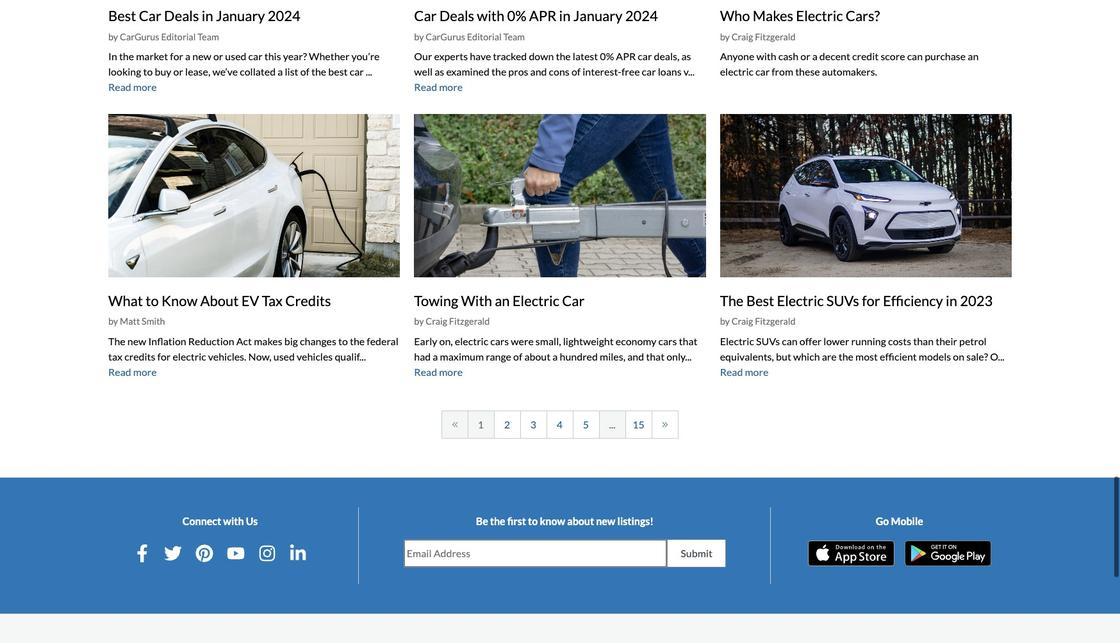 Task type: describe. For each thing, give the bounding box(es) containing it.
electric up decent
[[797, 7, 844, 25]]

cargurus for car
[[120, 31, 159, 42]]

by for what to know about ev tax credits
[[108, 316, 118, 327]]

be the first to know about new listings!
[[476, 515, 654, 528]]

the up cons on the top of page
[[556, 50, 571, 62]]

car down the you're on the top left
[[350, 66, 364, 78]]

0 vertical spatial best
[[108, 7, 136, 25]]

towing
[[414, 292, 459, 309]]

the down whether
[[312, 66, 327, 78]]

the best electric suvs for efficiency in 2023
[[721, 292, 993, 309]]

twitter image
[[164, 545, 182, 563]]

from
[[772, 66, 794, 78]]

for inside in the market for a new or used car this year? whether you're looking to buy or lease, we've collated a list of the best car ... read more
[[170, 50, 183, 62]]

0 horizontal spatial 0%
[[508, 7, 527, 25]]

suvs inside electric suvs can offer lower running costs than their petrol equivalents, but which are the most efficient models on sale? o... read more
[[757, 335, 781, 347]]

pinterest image
[[196, 545, 214, 563]]

deals,
[[654, 50, 680, 62]]

read inside electric suvs can offer lower running costs than their petrol equivalents, but which are the most efficient models on sale? o... read more
[[721, 366, 743, 378]]

us
[[246, 515, 258, 528]]

which
[[794, 351, 821, 363]]

were
[[511, 335, 534, 347]]

can inside electric suvs can offer lower running costs than their petrol equivalents, but which are the most efficient models on sale? o... read more
[[782, 335, 798, 347]]

a inside anyone with cash or a decent credit score can purchase an electric car from these automakers.
[[813, 50, 818, 62]]

read more link for best
[[108, 81, 157, 93]]

lower
[[824, 335, 850, 347]]

cargurus for deals
[[426, 31, 466, 42]]

the inside the new inflation reduction act makes big changes to the federal tax credits for electric vehicles. now, used vehicles qualif... read more
[[350, 335, 365, 347]]

but
[[777, 351, 792, 363]]

our
[[414, 50, 433, 62]]

had
[[414, 351, 431, 363]]

1 horizontal spatial ...
[[609, 419, 616, 431]]

by for the best electric suvs for efficiency in 2023
[[721, 316, 730, 327]]

car inside anyone with cash or a decent credit score can purchase an electric car from these automakers.
[[756, 66, 770, 78]]

first
[[508, 515, 527, 528]]

0 horizontal spatial an
[[495, 292, 510, 309]]

by matt smith
[[108, 316, 165, 327]]

of inside in the market for a new or used car this year? whether you're looking to buy or lease, we've collated a list of the best car ... read more
[[301, 66, 310, 78]]

efficient
[[881, 351, 918, 363]]

the best electric suvs for efficiency in 2023 link
[[721, 292, 993, 309]]

car up the collated
[[249, 50, 263, 62]]

equivalents,
[[721, 351, 775, 363]]

in the market for a new or used car this year? whether you're looking to buy or lease, we've collated a list of the best car ... read more
[[108, 50, 380, 93]]

year?
[[283, 50, 307, 62]]

0 horizontal spatial as
[[435, 66, 445, 78]]

0 horizontal spatial car
[[139, 7, 162, 25]]

only...
[[667, 351, 692, 363]]

read inside early on, electric cars were small, lightweight economy cars that had a maximum range of about a hundred miles, and that only... read more
[[414, 366, 437, 378]]

car deals with 0% apr in january 2024 link
[[414, 7, 658, 25]]

a up lease,
[[185, 50, 191, 62]]

makes
[[254, 335, 283, 347]]

this
[[265, 50, 281, 62]]

electric up small,
[[513, 292, 560, 309]]

down
[[529, 50, 554, 62]]

experts
[[434, 50, 468, 62]]

interest-
[[583, 66, 622, 78]]

anyone
[[721, 50, 755, 62]]

tax
[[108, 351, 123, 363]]

2 cars from the left
[[659, 335, 678, 347]]

3 link
[[520, 411, 547, 439]]

1 2024 from the left
[[268, 7, 301, 25]]

5
[[583, 419, 589, 431]]

fitzgerald for makes
[[756, 31, 796, 42]]

cash
[[779, 50, 799, 62]]

the best electric suvs for efficiency in 2023 image
[[721, 114, 1013, 277]]

we've
[[213, 66, 238, 78]]

federal
[[367, 335, 399, 347]]

craig for towing
[[426, 316, 448, 327]]

know
[[540, 515, 566, 528]]

angle double right image
[[662, 420, 669, 430]]

0 horizontal spatial in
[[202, 7, 213, 25]]

new inside in the market for a new or used car this year? whether you're looking to buy or lease, we've collated a list of the best car ... read more
[[193, 50, 212, 62]]

the down 'tracked' on the top of the page
[[492, 66, 507, 78]]

team for 0%
[[504, 31, 525, 42]]

the for the best electric suvs for efficiency in 2023
[[721, 292, 744, 309]]

about inside early on, electric cars were small, lightweight economy cars that had a maximum range of about a hundred miles, and that only... read more
[[525, 351, 551, 363]]

anyone with cash or a decent credit score can purchase an electric car from these automakers.
[[721, 50, 979, 78]]

0 horizontal spatial that
[[647, 351, 665, 363]]

costs
[[889, 335, 912, 347]]

petrol
[[960, 335, 987, 347]]

by for best car deals in january 2024
[[108, 31, 118, 42]]

range
[[486, 351, 512, 363]]

these
[[796, 66, 821, 78]]

read more link for the
[[721, 366, 769, 378]]

car right free
[[642, 66, 656, 78]]

connect with us
[[183, 515, 258, 528]]

... inside in the market for a new or used car this year? whether you're looking to buy or lease, we've collated a list of the best car ... read more
[[366, 66, 373, 78]]

can inside anyone with cash or a decent credit score can purchase an electric car from these automakers.
[[908, 50, 924, 62]]

read inside in the market for a new or used car this year? whether you're looking to buy or lease, we've collated a list of the best car ... read more
[[108, 81, 131, 93]]

youtube image
[[227, 545, 245, 563]]

cons
[[549, 66, 570, 78]]

the new inflation reduction act makes big changes to the federal tax credits for electric vehicles. now, used vehicles qualif... read more
[[108, 335, 399, 378]]

running
[[852, 335, 887, 347]]

offer
[[800, 335, 822, 347]]

with for connect with us
[[223, 515, 244, 528]]

1 vertical spatial about
[[568, 515, 595, 528]]

their
[[936, 335, 958, 347]]

of inside our experts have tracked down the latest 0% apr car deals, as well as examined the pros and cons of interest-free car loans v... read more
[[572, 66, 581, 78]]

4
[[557, 419, 563, 431]]

read inside the new inflation reduction act makes big changes to the federal tax credits for electric vehicles. now, used vehicles qualif... read more
[[108, 366, 131, 378]]

a down small,
[[553, 351, 558, 363]]

best car deals in january 2024 link
[[108, 7, 301, 25]]

on
[[954, 351, 965, 363]]

most
[[856, 351, 879, 363]]

electric up the offer
[[777, 292, 824, 309]]

2 vertical spatial new
[[597, 515, 616, 528]]

o...
[[991, 351, 1005, 363]]

by cargurus editorial team for car
[[108, 31, 219, 42]]

angle double left image
[[452, 420, 458, 430]]

market
[[136, 50, 168, 62]]

the right 'be'
[[490, 515, 506, 528]]

an inside anyone with cash or a decent credit score can purchase an electric car from these automakers.
[[968, 50, 979, 62]]

2 2024 from the left
[[626, 7, 658, 25]]

who
[[721, 7, 751, 25]]

ev
[[242, 292, 259, 309]]

be
[[476, 515, 488, 528]]

list
[[285, 66, 299, 78]]

early
[[414, 335, 438, 347]]

go
[[876, 515, 890, 528]]

2 january from the left
[[574, 7, 623, 25]]

15
[[633, 419, 645, 431]]

best
[[329, 66, 348, 78]]

a left list
[[278, 66, 283, 78]]

fitzgerald for best
[[756, 316, 796, 327]]

qualif...
[[335, 351, 366, 363]]

v...
[[684, 66, 695, 78]]

read more link for what
[[108, 366, 157, 378]]

read inside our experts have tracked down the latest 0% apr car deals, as well as examined the pros and cons of interest-free car loans v... read more
[[414, 81, 437, 93]]

connect
[[183, 515, 221, 528]]

1 vertical spatial for
[[863, 292, 881, 309]]

efficiency
[[884, 292, 944, 309]]

apr inside our experts have tracked down the latest 0% apr car deals, as well as examined the pros and cons of interest-free car loans v... read more
[[616, 50, 636, 62]]

fitzgerald for with
[[449, 316, 490, 327]]

read more link for car
[[414, 81, 463, 93]]

tax
[[262, 292, 283, 309]]

by for towing with an electric car
[[414, 316, 424, 327]]

listings!
[[618, 515, 654, 528]]

vehicles.
[[208, 351, 247, 363]]

lease,
[[185, 66, 211, 78]]

2
[[505, 419, 511, 431]]

craig for who
[[732, 31, 754, 42]]

1 horizontal spatial car
[[414, 7, 437, 25]]

mobile
[[892, 515, 924, 528]]

0 vertical spatial with
[[477, 7, 505, 25]]

towing with an electric car
[[414, 292, 585, 309]]



Task type: locate. For each thing, give the bounding box(es) containing it.
for up buy on the top of the page
[[170, 50, 183, 62]]

1 horizontal spatial cars
[[659, 335, 678, 347]]

1 horizontal spatial team
[[504, 31, 525, 42]]

the for the new inflation reduction act makes big changes to the federal tax credits for electric vehicles. now, used vehicles qualif... read more
[[108, 335, 126, 347]]

0 horizontal spatial cars
[[491, 335, 509, 347]]

2 horizontal spatial electric
[[721, 66, 754, 78]]

cars up the only...
[[659, 335, 678, 347]]

tracked
[[493, 50, 527, 62]]

economy
[[616, 335, 657, 347]]

1 vertical spatial as
[[435, 66, 445, 78]]

fitzgerald down with
[[449, 316, 490, 327]]

1 vertical spatial with
[[757, 50, 777, 62]]

0 horizontal spatial and
[[531, 66, 547, 78]]

0 vertical spatial used
[[225, 50, 247, 62]]

cargurus up market
[[120, 31, 159, 42]]

changes
[[300, 335, 337, 347]]

15 link
[[626, 411, 652, 439]]

1 horizontal spatial january
[[574, 7, 623, 25]]

1 horizontal spatial deals
[[440, 7, 475, 25]]

by craig fitzgerald down makes
[[721, 31, 796, 42]]

the inside electric suvs can offer lower running costs than their petrol equivalents, but which are the most efficient models on sale? o... read more
[[839, 351, 854, 363]]

used up we've
[[225, 50, 247, 62]]

on,
[[440, 335, 453, 347]]

with up the have
[[477, 7, 505, 25]]

that left the only...
[[647, 351, 665, 363]]

read down well
[[414, 81, 437, 93]]

...
[[366, 66, 373, 78], [609, 419, 616, 431]]

1 vertical spatial used
[[274, 351, 295, 363]]

1 horizontal spatial as
[[682, 50, 692, 62]]

score
[[881, 50, 906, 62]]

cargurus up experts
[[426, 31, 466, 42]]

1 cars from the left
[[491, 335, 509, 347]]

read more link down credits
[[108, 366, 157, 378]]

1 vertical spatial electric
[[455, 335, 489, 347]]

read down had
[[414, 366, 437, 378]]

latest
[[573, 50, 598, 62]]

sale?
[[967, 351, 989, 363]]

1 editorial from the left
[[161, 31, 196, 42]]

what to know about ev tax credits link
[[108, 292, 331, 309]]

as up v...
[[682, 50, 692, 62]]

2 horizontal spatial car
[[563, 292, 585, 309]]

0 vertical spatial 0%
[[508, 7, 527, 25]]

0 horizontal spatial suvs
[[757, 335, 781, 347]]

1 horizontal spatial apr
[[616, 50, 636, 62]]

1 vertical spatial that
[[647, 351, 665, 363]]

Email Address email field
[[405, 540, 667, 567]]

car
[[139, 7, 162, 25], [414, 7, 437, 25], [563, 292, 585, 309]]

1 vertical spatial can
[[782, 335, 798, 347]]

used inside the new inflation reduction act makes big changes to the federal tax credits for electric vehicles. now, used vehicles qualif... read more
[[274, 351, 295, 363]]

or inside anyone with cash or a decent credit score can purchase an electric car from these automakers.
[[801, 50, 811, 62]]

0 horizontal spatial 2024
[[268, 7, 301, 25]]

electric inside anyone with cash or a decent credit score can purchase an electric car from these automakers.
[[721, 66, 754, 78]]

facebook image
[[133, 545, 151, 563]]

0 vertical spatial can
[[908, 50, 924, 62]]

the right are
[[839, 351, 854, 363]]

electric
[[721, 66, 754, 78], [455, 335, 489, 347], [173, 351, 206, 363]]

reduction
[[188, 335, 234, 347]]

1 horizontal spatial by cargurus editorial team
[[414, 31, 525, 42]]

0 vertical spatial suvs
[[827, 292, 860, 309]]

0 horizontal spatial can
[[782, 335, 798, 347]]

new up lease,
[[193, 50, 212, 62]]

editorial up market
[[161, 31, 196, 42]]

matt
[[120, 316, 140, 327]]

car up free
[[638, 50, 652, 62]]

by craig fitzgerald up equivalents,
[[721, 316, 796, 327]]

new left listings!
[[597, 515, 616, 528]]

by down who
[[721, 31, 730, 42]]

of down were
[[514, 351, 523, 363]]

0 horizontal spatial used
[[225, 50, 247, 62]]

with for anyone with cash or a decent credit score can purchase an electric car from these automakers.
[[757, 50, 777, 62]]

by for car deals with 0% apr in january 2024
[[414, 31, 424, 42]]

with left cash
[[757, 50, 777, 62]]

0 horizontal spatial about
[[525, 351, 551, 363]]

0 vertical spatial as
[[682, 50, 692, 62]]

with left us
[[223, 515, 244, 528]]

1 horizontal spatial in
[[560, 7, 571, 25]]

by craig fitzgerald up on,
[[414, 316, 490, 327]]

a right had
[[433, 351, 438, 363]]

and inside our experts have tracked down the latest 0% apr car deals, as well as examined the pros and cons of interest-free car loans v... read more
[[531, 66, 547, 78]]

2 horizontal spatial in
[[947, 292, 958, 309]]

1 horizontal spatial or
[[213, 50, 223, 62]]

editorial up the have
[[467, 31, 502, 42]]

suvs up but
[[757, 335, 781, 347]]

1 vertical spatial best
[[747, 292, 775, 309]]

best up in
[[108, 7, 136, 25]]

an right purchase
[[968, 50, 979, 62]]

used down big
[[274, 351, 295, 363]]

to up 'smith'
[[146, 292, 159, 309]]

2 horizontal spatial new
[[597, 515, 616, 528]]

by cargurus editorial team
[[108, 31, 219, 42], [414, 31, 525, 42]]

team down best car deals in january 2024 link
[[198, 31, 219, 42]]

car up market
[[139, 7, 162, 25]]

1 vertical spatial 0%
[[600, 50, 614, 62]]

read more link down equivalents,
[[721, 366, 769, 378]]

of
[[301, 66, 310, 78], [572, 66, 581, 78], [514, 351, 523, 363]]

1 horizontal spatial best
[[747, 292, 775, 309]]

more inside our experts have tracked down the latest 0% apr car deals, as well as examined the pros and cons of interest-free car loans v... read more
[[439, 81, 463, 93]]

by craig fitzgerald for best
[[721, 316, 796, 327]]

for
[[170, 50, 183, 62], [863, 292, 881, 309], [157, 351, 171, 363]]

0 vertical spatial new
[[193, 50, 212, 62]]

team for in
[[198, 31, 219, 42]]

towing with an electric car image
[[414, 114, 706, 277]]

with
[[461, 292, 492, 309]]

vehicles
[[297, 351, 333, 363]]

0 horizontal spatial of
[[301, 66, 310, 78]]

by cargurus editorial team up the have
[[414, 31, 525, 42]]

... right the 5 at the right bottom of the page
[[609, 419, 616, 431]]

editorial for deals
[[161, 31, 196, 42]]

0 vertical spatial ...
[[366, 66, 373, 78]]

now,
[[249, 351, 272, 363]]

2 vertical spatial with
[[223, 515, 244, 528]]

0% up interest-
[[600, 50, 614, 62]]

used inside in the market for a new or used car this year? whether you're looking to buy or lease, we've collated a list of the best car ... read more
[[225, 50, 247, 62]]

2 team from the left
[[504, 31, 525, 42]]

1 horizontal spatial can
[[908, 50, 924, 62]]

more inside the new inflation reduction act makes big changes to the federal tax credits for electric vehicles. now, used vehicles qualif... read more
[[133, 366, 157, 378]]

1 cargurus from the left
[[120, 31, 159, 42]]

0 horizontal spatial best
[[108, 7, 136, 25]]

the up qualif...
[[350, 335, 365, 347]]

deals up experts
[[440, 7, 475, 25]]

credit
[[853, 50, 879, 62]]

cars up range
[[491, 335, 509, 347]]

craig for the
[[732, 316, 754, 327]]

early on, electric cars were small, lightweight economy cars that had a maximum range of about a hundred miles, and that only... read more
[[414, 335, 698, 378]]

by up equivalents,
[[721, 316, 730, 327]]

the up tax
[[108, 335, 126, 347]]

decent
[[820, 50, 851, 62]]

what to know about ev tax credits
[[108, 292, 331, 309]]

craig up the anyone
[[732, 31, 754, 42]]

submit
[[681, 547, 713, 560]]

0 vertical spatial the
[[721, 292, 744, 309]]

car
[[249, 50, 263, 62], [638, 50, 652, 62], [350, 66, 364, 78], [642, 66, 656, 78], [756, 66, 770, 78]]

new
[[193, 50, 212, 62], [127, 335, 146, 347], [597, 515, 616, 528]]

our experts have tracked down the latest 0% apr car deals, as well as examined the pros and cons of interest-free car loans v... read more
[[414, 50, 695, 93]]

1 horizontal spatial 0%
[[600, 50, 614, 62]]

by cargurus editorial team for deals
[[414, 31, 525, 42]]

pros
[[509, 66, 529, 78]]

instagram image
[[258, 545, 276, 563]]

2 horizontal spatial or
[[801, 50, 811, 62]]

or up 'these'
[[801, 50, 811, 62]]

1 horizontal spatial and
[[628, 351, 645, 363]]

by craig fitzgerald for makes
[[721, 31, 796, 42]]

automakers.
[[823, 66, 878, 78]]

whether
[[309, 50, 350, 62]]

the inside the new inflation reduction act makes big changes to the federal tax credits for electric vehicles. now, used vehicles qualif... read more
[[108, 335, 126, 347]]

electric inside early on, electric cars were small, lightweight economy cars that had a maximum range of about a hundred miles, and that only... read more
[[455, 335, 489, 347]]

can up but
[[782, 335, 798, 347]]

1 vertical spatial an
[[495, 292, 510, 309]]

best up equivalents,
[[747, 292, 775, 309]]

2 vertical spatial electric
[[173, 351, 206, 363]]

what
[[108, 292, 143, 309]]

read
[[108, 81, 131, 93], [414, 81, 437, 93], [108, 366, 131, 378], [414, 366, 437, 378], [721, 366, 743, 378]]

the
[[119, 50, 134, 62], [556, 50, 571, 62], [312, 66, 327, 78], [492, 66, 507, 78], [350, 335, 365, 347], [839, 351, 854, 363], [490, 515, 506, 528]]

electric inside the new inflation reduction act makes big changes to the federal tax credits for electric vehicles. now, used vehicles qualif... read more
[[173, 351, 206, 363]]

cars?
[[846, 7, 881, 25]]

of inside early on, electric cars were small, lightweight economy cars that had a maximum range of about a hundred miles, and that only... read more
[[514, 351, 523, 363]]

1 horizontal spatial an
[[968, 50, 979, 62]]

download on the app store image
[[809, 541, 895, 567]]

read more link down looking
[[108, 81, 157, 93]]

2 horizontal spatial with
[[757, 50, 777, 62]]

0 horizontal spatial cargurus
[[120, 31, 159, 42]]

and down economy
[[628, 351, 645, 363]]

1 horizontal spatial with
[[477, 7, 505, 25]]

and
[[531, 66, 547, 78], [628, 351, 645, 363]]

can
[[908, 50, 924, 62], [782, 335, 798, 347]]

apr
[[530, 7, 557, 25], [616, 50, 636, 62]]

0 vertical spatial an
[[968, 50, 979, 62]]

of right list
[[301, 66, 310, 78]]

maximum
[[440, 351, 484, 363]]

by cargurus editorial team up market
[[108, 31, 219, 42]]

0 vertical spatial apr
[[530, 7, 557, 25]]

read down looking
[[108, 81, 131, 93]]

1 january from the left
[[216, 7, 265, 25]]

more inside in the market for a new or used car this year? whether you're looking to buy or lease, we've collated a list of the best car ... read more
[[133, 81, 157, 93]]

0 vertical spatial and
[[531, 66, 547, 78]]

for down inflation
[[157, 351, 171, 363]]

by for who makes electric cars?
[[721, 31, 730, 42]]

electric up equivalents,
[[721, 335, 755, 347]]

apr up down
[[530, 7, 557, 25]]

0 horizontal spatial the
[[108, 335, 126, 347]]

1 horizontal spatial the
[[721, 292, 744, 309]]

1 vertical spatial the
[[108, 335, 126, 347]]

to
[[143, 66, 153, 78], [146, 292, 159, 309], [339, 335, 348, 347], [528, 515, 538, 528]]

the
[[721, 292, 744, 309], [108, 335, 126, 347]]

in up cons on the top of page
[[560, 7, 571, 25]]

0 horizontal spatial apr
[[530, 7, 557, 25]]

by up in
[[108, 31, 118, 42]]

0 horizontal spatial january
[[216, 7, 265, 25]]

0 horizontal spatial or
[[174, 66, 183, 78]]

0% inside our experts have tracked down the latest 0% apr car deals, as well as examined the pros and cons of interest-free car loans v... read more
[[600, 50, 614, 62]]

to right first
[[528, 515, 538, 528]]

1 horizontal spatial electric
[[455, 335, 489, 347]]

1 horizontal spatial cargurus
[[426, 31, 466, 42]]

more inside early on, electric cars were small, lightweight economy cars that had a maximum range of about a hundred miles, and that only... read more
[[439, 366, 463, 378]]

than
[[914, 335, 934, 347]]

2023
[[961, 292, 993, 309]]

the up equivalents,
[[721, 292, 744, 309]]

buy
[[155, 66, 172, 78]]

editorial for with
[[467, 31, 502, 42]]

can right score at right top
[[908, 50, 924, 62]]

deals up market
[[164, 7, 199, 25]]

0 vertical spatial electric
[[721, 66, 754, 78]]

with inside anyone with cash or a decent credit score can purchase an electric car from these automakers.
[[757, 50, 777, 62]]

0 horizontal spatial team
[[198, 31, 219, 42]]

1 vertical spatial apr
[[616, 50, 636, 62]]

credits
[[125, 351, 156, 363]]

get it on google play image
[[905, 541, 992, 567]]

know
[[162, 292, 198, 309]]

apr up free
[[616, 50, 636, 62]]

smith
[[142, 316, 165, 327]]

in
[[202, 7, 213, 25], [560, 7, 571, 25], [947, 292, 958, 309]]

and inside early on, electric cars were small, lightweight economy cars that had a maximum range of about a hundred miles, and that only... read more
[[628, 351, 645, 363]]

0 horizontal spatial deals
[[164, 7, 199, 25]]

or
[[213, 50, 223, 62], [801, 50, 811, 62], [174, 66, 183, 78]]

1 vertical spatial ...
[[609, 419, 616, 431]]

1 horizontal spatial of
[[514, 351, 523, 363]]

2 by cargurus editorial team from the left
[[414, 31, 525, 42]]

a
[[185, 50, 191, 62], [813, 50, 818, 62], [278, 66, 283, 78], [433, 351, 438, 363], [553, 351, 558, 363]]

fitzgerald down makes
[[756, 31, 796, 42]]

act
[[236, 335, 252, 347]]

1 vertical spatial suvs
[[757, 335, 781, 347]]

the right in
[[119, 50, 134, 62]]

1 deals from the left
[[164, 7, 199, 25]]

2 link
[[494, 411, 521, 439]]

more down equivalents,
[[745, 366, 769, 378]]

loans
[[658, 66, 682, 78]]

credits
[[286, 292, 331, 309]]

5 link
[[573, 411, 600, 439]]

more down examined
[[439, 81, 463, 93]]

an
[[968, 50, 979, 62], [495, 292, 510, 309]]

more down buy on the top of the page
[[133, 81, 157, 93]]

about
[[525, 351, 551, 363], [568, 515, 595, 528]]

for inside the new inflation reduction act makes big changes to the federal tax credits for electric vehicles. now, used vehicles qualif... read more
[[157, 351, 171, 363]]

january up "latest"
[[574, 7, 623, 25]]

0 vertical spatial about
[[525, 351, 551, 363]]

2 vertical spatial for
[[157, 351, 171, 363]]

1 horizontal spatial 2024
[[626, 7, 658, 25]]

by craig fitzgerald for with
[[414, 316, 490, 327]]

by left matt
[[108, 316, 118, 327]]

as right well
[[435, 66, 445, 78]]

looking
[[108, 66, 141, 78]]

you're
[[352, 50, 380, 62]]

to inside in the market for a new or used car this year? whether you're looking to buy or lease, we've collated a list of the best car ... read more
[[143, 66, 153, 78]]

4 link
[[547, 411, 574, 439]]

1 horizontal spatial suvs
[[827, 292, 860, 309]]

0 horizontal spatial new
[[127, 335, 146, 347]]

1 by cargurus editorial team from the left
[[108, 31, 219, 42]]

or right buy on the top of the page
[[174, 66, 183, 78]]

editorial
[[161, 31, 196, 42], [467, 31, 502, 42]]

hundred
[[560, 351, 598, 363]]

to left buy on the top of the page
[[143, 66, 153, 78]]

0 horizontal spatial editorial
[[161, 31, 196, 42]]

to up qualif...
[[339, 335, 348, 347]]

car deals with 0% apr in january 2024
[[414, 7, 658, 25]]

electric up maximum
[[455, 335, 489, 347]]

fitzgerald
[[756, 31, 796, 42], [449, 316, 490, 327], [756, 316, 796, 327]]

miles,
[[600, 351, 626, 363]]

0% up 'tracked' on the top of the page
[[508, 7, 527, 25]]

0 horizontal spatial by cargurus editorial team
[[108, 31, 219, 42]]

2 cargurus from the left
[[426, 31, 466, 42]]

models
[[919, 351, 952, 363]]

more inside electric suvs can offer lower running costs than their petrol equivalents, but which are the most efficient models on sale? o... read more
[[745, 366, 769, 378]]

2 horizontal spatial of
[[572, 66, 581, 78]]

read down equivalents,
[[721, 366, 743, 378]]

2 editorial from the left
[[467, 31, 502, 42]]

0 vertical spatial that
[[679, 335, 698, 347]]

and down down
[[531, 66, 547, 78]]

free
[[622, 66, 640, 78]]

2 deals from the left
[[440, 7, 475, 25]]

0 horizontal spatial with
[[223, 515, 244, 528]]

team up 'tracked' on the top of the page
[[504, 31, 525, 42]]

team
[[198, 31, 219, 42], [504, 31, 525, 42]]

by up 'our'
[[414, 31, 424, 42]]

big
[[285, 335, 298, 347]]

1 horizontal spatial editorial
[[467, 31, 502, 42]]

0 horizontal spatial ...
[[366, 66, 373, 78]]

1 horizontal spatial new
[[193, 50, 212, 62]]

0 horizontal spatial electric
[[173, 351, 206, 363]]

electric down reduction
[[173, 351, 206, 363]]

read down tax
[[108, 366, 131, 378]]

by up early
[[414, 316, 424, 327]]

of right cons on the top of page
[[572, 66, 581, 78]]

1 vertical spatial and
[[628, 351, 645, 363]]

linkedin image
[[290, 545, 307, 563]]

a up 'these'
[[813, 50, 818, 62]]

what to know about ev tax credits image
[[108, 114, 400, 277]]

or up we've
[[213, 50, 223, 62]]

new inside the new inflation reduction act makes big changes to the federal tax credits for electric vehicles. now, used vehicles qualif... read more
[[127, 335, 146, 347]]

0 vertical spatial for
[[170, 50, 183, 62]]

electric inside electric suvs can offer lower running costs than their petrol equivalents, but which are the most efficient models on sale? o... read more
[[721, 335, 755, 347]]

read more link
[[108, 81, 157, 93], [414, 81, 463, 93], [108, 366, 157, 378], [414, 366, 463, 378], [721, 366, 769, 378]]

examined
[[447, 66, 490, 78]]

2024 up deals,
[[626, 7, 658, 25]]

1 team from the left
[[198, 31, 219, 42]]

to inside the new inflation reduction act makes big changes to the federal tax credits for electric vehicles. now, used vehicles qualif... read more
[[339, 335, 348, 347]]

1 horizontal spatial about
[[568, 515, 595, 528]]

that
[[679, 335, 698, 347], [647, 351, 665, 363]]

who makes electric cars?
[[721, 7, 881, 25]]

read more link for towing
[[414, 366, 463, 378]]

car left from
[[756, 66, 770, 78]]

small,
[[536, 335, 562, 347]]

craig up equivalents,
[[732, 316, 754, 327]]

about right know
[[568, 515, 595, 528]]

suvs
[[827, 292, 860, 309], [757, 335, 781, 347]]

for up running at the bottom of the page
[[863, 292, 881, 309]]

in left 2023
[[947, 292, 958, 309]]

1 horizontal spatial that
[[679, 335, 698, 347]]

are
[[823, 351, 837, 363]]

1 vertical spatial new
[[127, 335, 146, 347]]

car up lightweight
[[563, 292, 585, 309]]



Task type: vqa. For each thing, say whether or not it's contained in the screenshot.
second Seattle, from right
no



